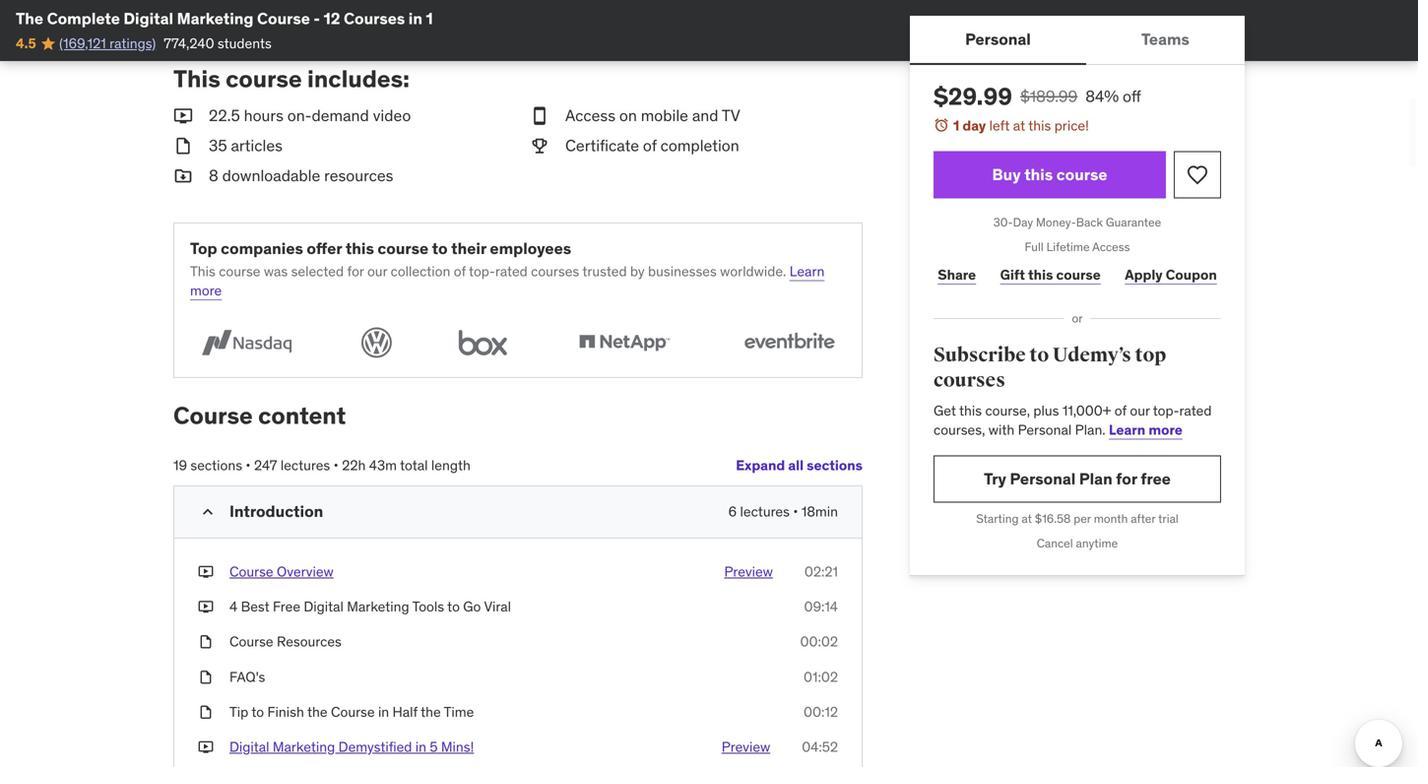 Task type: describe. For each thing, give the bounding box(es) containing it.
and
[[692, 106, 719, 126]]

gift this course
[[1001, 266, 1101, 284]]

subscribe
[[934, 343, 1026, 367]]

full
[[1025, 239, 1044, 255]]

$189.99
[[1021, 86, 1078, 106]]

in inside button
[[416, 738, 427, 756]]

demystified
[[339, 738, 412, 756]]

half
[[393, 703, 418, 721]]

businesses
[[648, 263, 717, 280]]

share button
[[934, 255, 981, 295]]

day
[[963, 117, 987, 134]]

digital marketing demystified in 5 mins! button
[[230, 738, 474, 757]]

4.5
[[16, 34, 36, 52]]

22.5 hours on-demand video
[[209, 106, 411, 126]]

• for 19
[[246, 457, 251, 475]]

course up "hours"
[[226, 64, 302, 93]]

off
[[1123, 86, 1142, 106]]

small image for 8
[[173, 165, 193, 187]]

preview for 04:52
[[722, 738, 771, 756]]

to inside subscribe to udemy's top courses
[[1030, 343, 1049, 367]]

small image for certificate
[[530, 135, 550, 157]]

apply coupon
[[1125, 266, 1218, 284]]

0 vertical spatial at
[[1014, 117, 1026, 134]]

free
[[273, 598, 301, 616]]

course inside buy this course button
[[1057, 165, 1108, 185]]

this for this course includes:
[[173, 64, 221, 93]]

the
[[16, 8, 43, 29]]

04:52
[[802, 738, 838, 756]]

19
[[173, 457, 187, 475]]

to left go
[[447, 598, 460, 616]]

small image for 35
[[173, 135, 193, 157]]

demand
[[312, 106, 369, 126]]

employees
[[490, 238, 572, 258]]

0 vertical spatial rated
[[495, 263, 528, 280]]

0 vertical spatial top-
[[469, 263, 495, 280]]

anytime
[[1076, 536, 1119, 551]]

0 vertical spatial lectures
[[281, 457, 330, 475]]

to left their
[[432, 238, 448, 258]]

course up digital marketing demystified in 5 mins!
[[331, 703, 375, 721]]

on-
[[287, 106, 312, 126]]

00:02
[[801, 633, 838, 651]]

price!
[[1055, 117, 1089, 134]]

this for gift
[[1029, 266, 1054, 284]]

sections inside dropdown button
[[807, 457, 863, 474]]

tip to finish the course in half the time
[[230, 703, 474, 721]]

coupon
[[1166, 266, 1218, 284]]

guarantee
[[1106, 215, 1162, 230]]

2 the from the left
[[421, 703, 441, 721]]

plan.
[[1076, 421, 1106, 439]]

thrive in your career element
[[173, 0, 863, 18]]

$16.58
[[1035, 511, 1071, 527]]

get
[[934, 402, 957, 420]]

eventbrite image
[[733, 324, 846, 362]]

teams
[[1142, 29, 1190, 49]]

learn more for top companies offer this course to their employees
[[190, 263, 825, 300]]

1 vertical spatial in
[[378, 703, 389, 721]]

selected
[[291, 263, 344, 280]]

starting at $16.58 per month after trial cancel anytime
[[977, 511, 1179, 551]]

resources
[[324, 165, 394, 186]]

5
[[430, 738, 438, 756]]

finish
[[267, 703, 304, 721]]

resources
[[277, 633, 342, 651]]

cancel
[[1037, 536, 1074, 551]]

certificate of completion
[[566, 135, 740, 156]]

all
[[789, 457, 804, 474]]

1 vertical spatial 1
[[954, 117, 960, 134]]

1 horizontal spatial lectures
[[740, 503, 790, 521]]

try personal plan for free
[[984, 469, 1171, 489]]

hours
[[244, 106, 284, 126]]

content
[[258, 401, 346, 431]]

alarm image
[[934, 117, 950, 133]]

subscribe to udemy's top courses
[[934, 343, 1167, 393]]

02:21
[[805, 563, 838, 581]]

xsmall image for tip
[[198, 703, 214, 722]]

try personal plan for free link
[[934, 456, 1222, 503]]

trial
[[1159, 511, 1179, 527]]

gift
[[1001, 266, 1026, 284]]

companies
[[221, 238, 303, 258]]

introduction
[[230, 501, 323, 522]]

our inside get this course, plus 11,000+ of our top-rated courses, with personal plan.
[[1130, 402, 1150, 420]]

plan
[[1080, 469, 1113, 489]]

this course was selected for our collection of top-rated courses trusted by businesses worldwide.
[[190, 263, 787, 280]]

go
[[463, 598, 481, 616]]

2 horizontal spatial digital
[[304, 598, 344, 616]]

learn more for subscribe to udemy's top courses
[[1109, 421, 1183, 439]]

course for course resources
[[230, 633, 274, 651]]

buy
[[993, 165, 1021, 185]]

course for course content
[[173, 401, 253, 431]]

mobile
[[641, 106, 689, 126]]

rated inside get this course, plus 11,000+ of our top-rated courses, with personal plan.
[[1180, 402, 1212, 420]]

learn for top companies offer this course to their employees
[[790, 263, 825, 280]]

udemy's
[[1053, 343, 1132, 367]]

84%
[[1086, 86, 1119, 106]]

this for buy
[[1025, 165, 1053, 185]]

students
[[218, 34, 272, 52]]

offer
[[307, 238, 342, 258]]

courses
[[344, 8, 405, 29]]

viral
[[484, 598, 511, 616]]

marketing inside digital marketing demystified in 5 mins! button
[[273, 738, 335, 756]]

includes:
[[307, 64, 410, 93]]

1 horizontal spatial •
[[334, 457, 339, 475]]

4
[[230, 598, 238, 616]]

plus
[[1034, 402, 1060, 420]]

free
[[1141, 469, 1171, 489]]

top companies offer this course to their employees
[[190, 238, 572, 258]]

personal button
[[910, 16, 1087, 63]]

course overview button
[[230, 563, 334, 582]]

buy this course
[[993, 165, 1108, 185]]

overview
[[277, 563, 334, 581]]

per
[[1074, 511, 1091, 527]]

day
[[1013, 215, 1034, 230]]

0 vertical spatial for
[[347, 263, 364, 280]]

or
[[1072, 311, 1083, 326]]

8
[[209, 165, 218, 186]]

top
[[1135, 343, 1167, 367]]

teams button
[[1087, 16, 1245, 63]]

2 sections from the left
[[191, 457, 242, 475]]

collection
[[391, 263, 451, 280]]

00:12
[[804, 703, 838, 721]]

small image up xsmall icon
[[198, 502, 218, 522]]

35
[[209, 135, 227, 156]]



Task type: vqa. For each thing, say whether or not it's contained in the screenshot.
influence
no



Task type: locate. For each thing, give the bounding box(es) containing it.
2 horizontal spatial of
[[1115, 402, 1127, 420]]

35 articles
[[209, 135, 283, 156]]

more for top companies offer this course to their employees
[[190, 282, 222, 300]]

expand all sections button
[[736, 446, 863, 486]]

774,240
[[164, 34, 214, 52]]

1 horizontal spatial our
[[1130, 402, 1150, 420]]

1 vertical spatial learn more link
[[1109, 421, 1183, 439]]

personal up $16.58
[[1010, 469, 1076, 489]]

lectures right 6
[[740, 503, 790, 521]]

total
[[400, 457, 428, 475]]

for down top companies offer this course to their employees
[[347, 263, 364, 280]]

lifetime
[[1047, 239, 1090, 255]]

more up free
[[1149, 421, 1183, 439]]

course down best
[[230, 633, 274, 651]]

1 horizontal spatial the
[[421, 703, 441, 721]]

of right 11,000+
[[1115, 402, 1127, 420]]

in left half at the left
[[378, 703, 389, 721]]

time
[[444, 703, 474, 721]]

more
[[190, 282, 222, 300], [1149, 421, 1183, 439]]

1 small image from the left
[[173, 135, 193, 157]]

digital inside button
[[230, 738, 269, 756]]

0 horizontal spatial small image
[[173, 135, 193, 157]]

this down top
[[190, 263, 216, 280]]

0 horizontal spatial lectures
[[281, 457, 330, 475]]

1 horizontal spatial access
[[1093, 239, 1131, 255]]

starting
[[977, 511, 1019, 527]]

0 vertical spatial courses
[[531, 263, 580, 280]]

of down 'access on mobile and tv'
[[643, 135, 657, 156]]

this for this course was selected for our collection of top-rated courses trusted by businesses worldwide.
[[190, 263, 216, 280]]

trusted
[[583, 263, 627, 280]]

learn for subscribe to udemy's top courses
[[1109, 421, 1146, 439]]

22.5
[[209, 106, 240, 126]]

0 horizontal spatial learn more
[[190, 263, 825, 300]]

1 vertical spatial for
[[1117, 469, 1138, 489]]

0 horizontal spatial access
[[566, 106, 616, 126]]

• for 6
[[793, 503, 799, 521]]

0 vertical spatial marketing
[[177, 8, 254, 29]]

learn more
[[190, 263, 825, 300], [1109, 421, 1183, 439]]

19 sections • 247 lectures • 22h 43m total length
[[173, 457, 471, 475]]

digital right free
[[304, 598, 344, 616]]

xsmall image for 4
[[198, 598, 214, 617]]

$29.99
[[934, 82, 1013, 111]]

1 vertical spatial marketing
[[347, 598, 410, 616]]

worldwide.
[[720, 263, 787, 280]]

0 horizontal spatial more
[[190, 282, 222, 300]]

0 horizontal spatial learn
[[790, 263, 825, 280]]

2 vertical spatial of
[[1115, 402, 1127, 420]]

the right half at the left
[[421, 703, 441, 721]]

personal inside button
[[966, 29, 1031, 49]]

1 vertical spatial learn more
[[1109, 421, 1183, 439]]

at inside starting at $16.58 per month after trial cancel anytime
[[1022, 511, 1032, 527]]

our down top companies offer this course to their employees
[[367, 263, 387, 280]]

• left 247 at left
[[246, 457, 251, 475]]

this inside button
[[1025, 165, 1053, 185]]

1 vertical spatial our
[[1130, 402, 1150, 420]]

1 horizontal spatial for
[[1117, 469, 1138, 489]]

0 vertical spatial learn more link
[[190, 263, 825, 300]]

1 vertical spatial of
[[454, 263, 466, 280]]

to left the udemy's
[[1030, 343, 1049, 367]]

this right gift
[[1029, 266, 1054, 284]]

6 lectures • 18min
[[729, 503, 838, 521]]

4 xsmall image from the top
[[198, 703, 214, 722]]

volkswagen image
[[355, 324, 399, 362]]

-
[[314, 8, 320, 29]]

3 xsmall image from the top
[[198, 668, 214, 687]]

0 horizontal spatial sections
[[191, 457, 242, 475]]

sections right 19 at the bottom left of page
[[191, 457, 242, 475]]

preview for 02:21
[[725, 563, 773, 581]]

course up best
[[230, 563, 274, 581]]

more down top
[[190, 282, 222, 300]]

1 horizontal spatial more
[[1149, 421, 1183, 439]]

1 right "courses"
[[426, 8, 433, 29]]

0 horizontal spatial of
[[454, 263, 466, 280]]

1 horizontal spatial of
[[643, 135, 657, 156]]

xsmall image
[[198, 563, 214, 582]]

1 vertical spatial digital
[[304, 598, 344, 616]]

2 vertical spatial in
[[416, 738, 427, 756]]

0 horizontal spatial courses
[[531, 263, 580, 280]]

1 vertical spatial learn
[[1109, 421, 1146, 439]]

0 vertical spatial preview
[[725, 563, 773, 581]]

2 horizontal spatial marketing
[[347, 598, 410, 616]]

0 vertical spatial in
[[409, 8, 423, 29]]

course inside gift this course link
[[1057, 266, 1101, 284]]

lectures right 247 at left
[[281, 457, 330, 475]]

learn more link
[[190, 263, 825, 300], [1109, 421, 1183, 439]]

rated
[[495, 263, 528, 280], [1180, 402, 1212, 420]]

digital down tip at the left bottom
[[230, 738, 269, 756]]

buy this course button
[[934, 151, 1167, 199]]

preview down 6
[[725, 563, 773, 581]]

this down $29.99 $189.99 84% off
[[1029, 117, 1052, 134]]

small image left 35
[[173, 135, 193, 157]]

1 sections from the left
[[807, 457, 863, 474]]

0 vertical spatial access
[[566, 106, 616, 126]]

course
[[226, 64, 302, 93], [1057, 165, 1108, 185], [378, 238, 429, 258], [219, 263, 261, 280], [1057, 266, 1101, 284]]

774,240 students
[[164, 34, 272, 52]]

gift this course link
[[997, 255, 1105, 295]]

at left $16.58
[[1022, 511, 1032, 527]]

marketing up 774,240 students
[[177, 8, 254, 29]]

0 horizontal spatial our
[[367, 263, 387, 280]]

personal down plus
[[1018, 421, 1072, 439]]

this down 774,240
[[173, 64, 221, 93]]

learn more link down employees
[[190, 263, 825, 300]]

learn right plan. at the right bottom of the page
[[1109, 421, 1146, 439]]

learn right worldwide.
[[790, 263, 825, 280]]

sections right all
[[807, 457, 863, 474]]

2 vertical spatial marketing
[[273, 738, 335, 756]]

course up collection
[[378, 238, 429, 258]]

small image for access
[[530, 105, 550, 127]]

personal inside get this course, plus 11,000+ of our top-rated courses, with personal plan.
[[1018, 421, 1072, 439]]

at
[[1014, 117, 1026, 134], [1022, 511, 1032, 527]]

1 vertical spatial rated
[[1180, 402, 1212, 420]]

course,
[[986, 402, 1031, 420]]

in left '5'
[[416, 738, 427, 756]]

expand
[[736, 457, 785, 474]]

personal up $29.99
[[966, 29, 1031, 49]]

length
[[431, 457, 471, 475]]

of inside get this course, plus 11,000+ of our top-rated courses, with personal plan.
[[1115, 402, 1127, 420]]

access inside 30-day money-back guarantee full lifetime access
[[1093, 239, 1131, 255]]

1 horizontal spatial small image
[[530, 135, 550, 157]]

downloadable
[[222, 165, 321, 186]]

1 vertical spatial at
[[1022, 511, 1032, 527]]

xsmall image for course
[[198, 633, 214, 652]]

small image
[[173, 135, 193, 157], [530, 135, 550, 157]]

2 small image from the left
[[530, 135, 550, 157]]

apply
[[1125, 266, 1163, 284]]

course inside button
[[230, 563, 274, 581]]

11,000+
[[1063, 402, 1112, 420]]

completion
[[661, 135, 740, 156]]

top- inside get this course, plus 11,000+ of our top-rated courses, with personal plan.
[[1153, 402, 1180, 420]]

0 horizontal spatial 1
[[426, 8, 433, 29]]

tools
[[412, 598, 444, 616]]

money-
[[1036, 215, 1077, 230]]

course up back
[[1057, 165, 1108, 185]]

2 xsmall image from the top
[[198, 633, 214, 652]]

1 vertical spatial lectures
[[740, 503, 790, 521]]

marketing left tools
[[347, 598, 410, 616]]

for inside the try personal plan for free link
[[1117, 469, 1138, 489]]

learn more up free
[[1109, 421, 1183, 439]]

1 horizontal spatial learn more link
[[1109, 421, 1183, 439]]

get this course, plus 11,000+ of our top-rated courses, with personal plan.
[[934, 402, 1212, 439]]

this up courses,
[[960, 402, 982, 420]]

small image left the 8 at the top of page
[[173, 165, 193, 187]]

0 horizontal spatial •
[[246, 457, 251, 475]]

0 vertical spatial of
[[643, 135, 657, 156]]

1 horizontal spatial top-
[[1153, 402, 1180, 420]]

courses down employees
[[531, 263, 580, 280]]

this right offer
[[346, 238, 374, 258]]

1 vertical spatial more
[[1149, 421, 1183, 439]]

after
[[1131, 511, 1156, 527]]

0 vertical spatial more
[[190, 282, 222, 300]]

this for get
[[960, 402, 982, 420]]

netapp image
[[568, 324, 681, 362]]

was
[[264, 263, 288, 280]]

top- down top
[[1153, 402, 1180, 420]]

small image for 22.5
[[173, 105, 193, 127]]

18min
[[802, 503, 838, 521]]

courses down subscribe on the right of page
[[934, 369, 1006, 393]]

1 day left at this price!
[[954, 117, 1089, 134]]

courses inside subscribe to udemy's top courses
[[934, 369, 1006, 393]]

at right left
[[1014, 117, 1026, 134]]

22h 43m
[[342, 457, 397, 475]]

course left "-"
[[257, 8, 310, 29]]

on
[[620, 106, 637, 126]]

ratings)
[[110, 34, 156, 52]]

0 horizontal spatial the
[[307, 703, 328, 721]]

1 horizontal spatial sections
[[807, 457, 863, 474]]

4 best free digital marketing tools to go viral
[[230, 598, 511, 616]]

personal
[[966, 29, 1031, 49], [1018, 421, 1072, 439], [1010, 469, 1076, 489]]

more for subscribe to udemy's top courses
[[1149, 421, 1183, 439]]

in right "courses"
[[409, 8, 423, 29]]

best
[[241, 598, 270, 616]]

2 vertical spatial digital
[[230, 738, 269, 756]]

1 the from the left
[[307, 703, 328, 721]]

1 vertical spatial preview
[[722, 738, 771, 756]]

1 horizontal spatial 1
[[954, 117, 960, 134]]

preview left 04:52
[[722, 738, 771, 756]]

course content
[[173, 401, 346, 431]]

learn more link up free
[[1109, 421, 1183, 439]]

share
[[938, 266, 977, 284]]

0 vertical spatial this
[[173, 64, 221, 93]]

complete
[[47, 8, 120, 29]]

1 horizontal spatial courses
[[934, 369, 1006, 393]]

1 vertical spatial this
[[190, 263, 216, 280]]

1 xsmall image from the top
[[198, 598, 214, 617]]

1 vertical spatial access
[[1093, 239, 1131, 255]]

digital up ratings)
[[124, 8, 173, 29]]

0 horizontal spatial learn more link
[[190, 263, 825, 300]]

learn inside learn more
[[790, 263, 825, 280]]

1 right alarm image
[[954, 117, 960, 134]]

the
[[307, 703, 328, 721], [421, 703, 441, 721]]

access down back
[[1093, 239, 1131, 255]]

of down their
[[454, 263, 466, 280]]

course for course overview
[[230, 563, 274, 581]]

0 horizontal spatial marketing
[[177, 8, 254, 29]]

access
[[566, 106, 616, 126], [1093, 239, 1131, 255]]

learn more link for subscribe to udemy's top courses
[[1109, 421, 1183, 439]]

01:02
[[804, 668, 838, 686]]

learn more link for top companies offer this course to their employees
[[190, 263, 825, 300]]

top-
[[469, 263, 495, 280], [1153, 402, 1180, 420]]

nasdaq image
[[190, 324, 303, 362]]

0 vertical spatial our
[[367, 263, 387, 280]]

tab list
[[910, 16, 1245, 65]]

for left free
[[1117, 469, 1138, 489]]

small image left the certificate
[[530, 135, 550, 157]]

small image left on
[[530, 105, 550, 127]]

• left 18min at right
[[793, 503, 799, 521]]

the right finish
[[307, 703, 328, 721]]

0 vertical spatial learn
[[790, 263, 825, 280]]

in
[[409, 8, 423, 29], [378, 703, 389, 721], [416, 738, 427, 756]]

marketing down finish
[[273, 738, 335, 756]]

1 horizontal spatial digital
[[230, 738, 269, 756]]

0 horizontal spatial rated
[[495, 263, 528, 280]]

try
[[984, 469, 1007, 489]]

0 vertical spatial personal
[[966, 29, 1031, 49]]

top- down their
[[469, 263, 495, 280]]

1 vertical spatial courses
[[934, 369, 1006, 393]]

the complete digital marketing course - 12 courses in 1
[[16, 8, 433, 29]]

1 vertical spatial top-
[[1153, 402, 1180, 420]]

for
[[347, 263, 364, 280], [1117, 469, 1138, 489]]

course up 19 at the bottom left of page
[[173, 401, 253, 431]]

course overview
[[230, 563, 334, 581]]

0 horizontal spatial top-
[[469, 263, 495, 280]]

courses
[[531, 263, 580, 280], [934, 369, 1006, 393]]

wishlist image
[[1186, 163, 1210, 187]]

0 vertical spatial learn more
[[190, 263, 825, 300]]

2 horizontal spatial •
[[793, 503, 799, 521]]

marketing
[[177, 8, 254, 29], [347, 598, 410, 616], [273, 738, 335, 756]]

access up the certificate
[[566, 106, 616, 126]]

to right tip at the left bottom
[[252, 703, 264, 721]]

2 vertical spatial personal
[[1010, 469, 1076, 489]]

course down the companies
[[219, 263, 261, 280]]

1 horizontal spatial learn
[[1109, 421, 1146, 439]]

1 vertical spatial personal
[[1018, 421, 1072, 439]]

our right 11,000+
[[1130, 402, 1150, 420]]

xsmall image
[[198, 598, 214, 617], [198, 633, 214, 652], [198, 668, 214, 687], [198, 703, 214, 722], [198, 738, 214, 757]]

0 vertical spatial digital
[[124, 8, 173, 29]]

0 horizontal spatial digital
[[124, 8, 173, 29]]

articles
[[231, 135, 283, 156]]

• left "22h 43m" at the left of page
[[334, 457, 339, 475]]

month
[[1094, 511, 1128, 527]]

(169,121 ratings)
[[59, 34, 156, 52]]

(169,121
[[59, 34, 106, 52]]

1 horizontal spatial marketing
[[273, 738, 335, 756]]

course down lifetime
[[1057, 266, 1101, 284]]

learn more down employees
[[190, 263, 825, 300]]

this inside get this course, plus 11,000+ of our top-rated courses, with personal plan.
[[960, 402, 982, 420]]

1 horizontal spatial rated
[[1180, 402, 1212, 420]]

1 horizontal spatial learn more
[[1109, 421, 1183, 439]]

0 horizontal spatial for
[[347, 263, 364, 280]]

5 xsmall image from the top
[[198, 738, 214, 757]]

$29.99 $189.99 84% off
[[934, 82, 1142, 111]]

small image left 22.5
[[173, 105, 193, 127]]

tab list containing personal
[[910, 16, 1245, 65]]

this right buy
[[1025, 165, 1053, 185]]

•
[[246, 457, 251, 475], [334, 457, 339, 475], [793, 503, 799, 521]]

small image
[[173, 105, 193, 127], [530, 105, 550, 127], [173, 165, 193, 187], [198, 502, 218, 522]]

box image
[[450, 324, 516, 362]]

0 vertical spatial 1
[[426, 8, 433, 29]]



